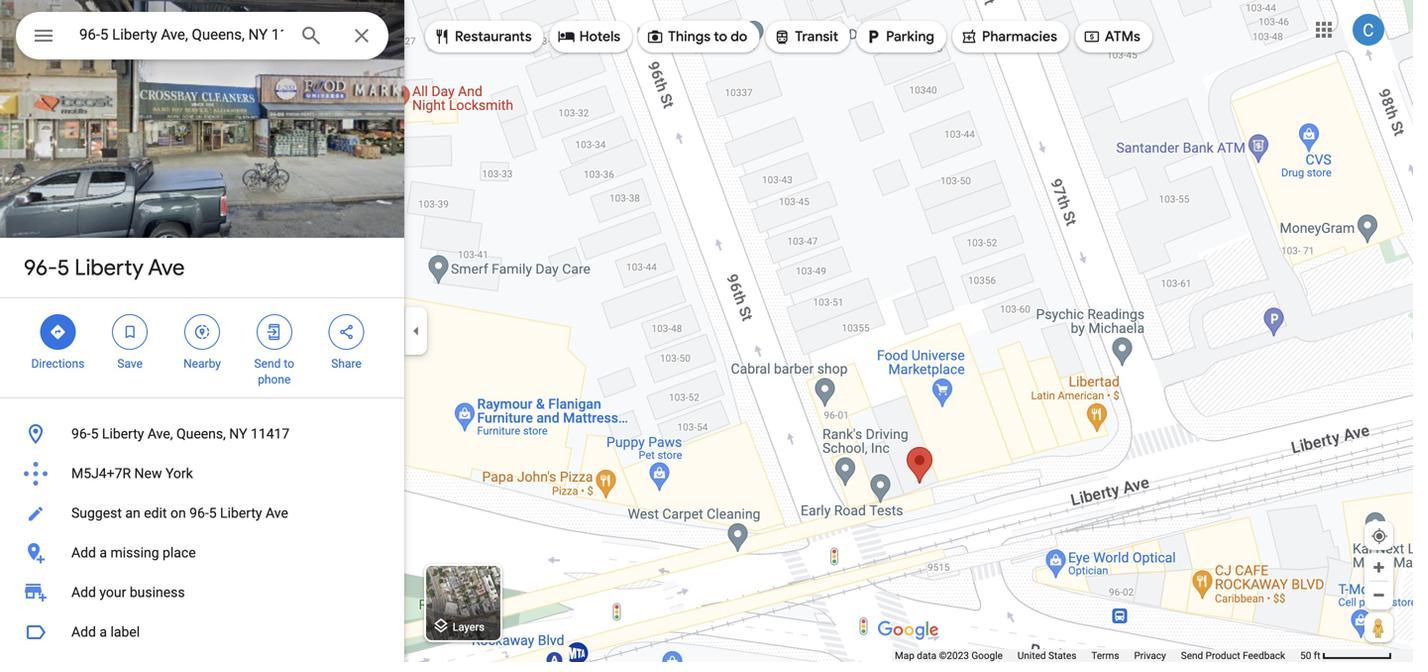 Task type: locate. For each thing, give the bounding box(es) containing it.
send up phone
[[254, 357, 281, 371]]

feedback
[[1243, 650, 1286, 662]]

send inside button
[[1182, 650, 1204, 662]]

96- right on
[[190, 505, 209, 522]]

1 horizontal spatial 96-
[[71, 426, 91, 442]]

 button
[[16, 12, 71, 63]]

an
[[125, 505, 141, 522]]

ave down the 11417
[[266, 505, 288, 522]]

1 add from the top
[[71, 545, 96, 561]]

phone
[[258, 373, 291, 387]]

2 vertical spatial add
[[71, 624, 96, 641]]

a
[[100, 545, 107, 561], [100, 624, 107, 641]]

google maps element
[[0, 0, 1414, 662]]

96-5 liberty ave main content
[[0, 0, 405, 662]]

add
[[71, 545, 96, 561], [71, 584, 96, 601], [71, 624, 96, 641]]


[[121, 321, 139, 343]]

add down suggest
[[71, 545, 96, 561]]

send
[[254, 357, 281, 371], [1182, 650, 1204, 662]]

send product feedback button
[[1182, 649, 1286, 662]]

to inside  things to do
[[714, 28, 728, 46]]

2 a from the top
[[100, 624, 107, 641]]

0 vertical spatial send
[[254, 357, 281, 371]]

your
[[100, 584, 126, 601]]

footer containing map data ©2023 google
[[895, 649, 1301, 662]]

send left product at the bottom
[[1182, 650, 1204, 662]]

transit
[[795, 28, 839, 46]]

pharmacies
[[983, 28, 1058, 46]]

 transit
[[774, 26, 839, 48]]

add for add a label
[[71, 624, 96, 641]]

google
[[972, 650, 1003, 662]]

send for send to phone
[[254, 357, 281, 371]]

1 a from the top
[[100, 545, 107, 561]]

2 horizontal spatial 96-
[[190, 505, 209, 522]]

ave,
[[148, 426, 173, 442]]

1 vertical spatial liberty
[[102, 426, 144, 442]]

terms button
[[1092, 649, 1120, 662]]

50 ft button
[[1301, 650, 1393, 662]]

2 vertical spatial 5
[[209, 505, 217, 522]]


[[865, 26, 883, 48]]

0 vertical spatial to
[[714, 28, 728, 46]]

 pharmacies
[[961, 26, 1058, 48]]

ave up actions for 96-5 liberty ave region
[[148, 254, 185, 282]]

0 vertical spatial add
[[71, 545, 96, 561]]

liberty up 
[[75, 254, 144, 282]]

send for send product feedback
[[1182, 650, 1204, 662]]

0 vertical spatial a
[[100, 545, 107, 561]]

data
[[917, 650, 937, 662]]

ny
[[229, 426, 247, 442]]

1 vertical spatial a
[[100, 624, 107, 641]]

liberty down m5j4+7r new york button
[[220, 505, 262, 522]]


[[433, 26, 451, 48]]

1 horizontal spatial ave
[[266, 505, 288, 522]]

add left label
[[71, 624, 96, 641]]

2 vertical spatial liberty
[[220, 505, 262, 522]]


[[961, 26, 979, 48]]

york
[[166, 466, 193, 482]]

None field
[[79, 23, 284, 47]]

new
[[134, 466, 162, 482]]

0 vertical spatial liberty
[[75, 254, 144, 282]]

ave
[[148, 254, 185, 282], [266, 505, 288, 522]]

liberty left ave,
[[102, 426, 144, 442]]

business
[[130, 584, 185, 601]]

suggest an edit on 96-5 liberty ave button
[[0, 494, 405, 533]]

add left your
[[71, 584, 96, 601]]

0 vertical spatial 5
[[57, 254, 70, 282]]

product
[[1206, 650, 1241, 662]]

1 vertical spatial 96-
[[71, 426, 91, 442]]

0 horizontal spatial 96-
[[24, 254, 57, 282]]

a left missing
[[100, 545, 107, 561]]

add for add a missing place
[[71, 545, 96, 561]]

parking
[[886, 28, 935, 46]]

send inside send to phone
[[254, 357, 281, 371]]

a inside add a label button
[[100, 624, 107, 641]]

1 vertical spatial to
[[284, 357, 295, 371]]

5 for 96-5 liberty ave
[[57, 254, 70, 282]]

5 up ""
[[57, 254, 70, 282]]

a for label
[[100, 624, 107, 641]]

96- up ""
[[24, 254, 57, 282]]

0 horizontal spatial ave
[[148, 254, 185, 282]]

hotels
[[580, 28, 621, 46]]

0 vertical spatial 96-
[[24, 254, 57, 282]]

1 horizontal spatial send
[[1182, 650, 1204, 662]]

to
[[714, 28, 728, 46], [284, 357, 295, 371]]

a inside the 'add a missing place' button
[[100, 545, 107, 561]]


[[774, 26, 791, 48]]

add inside button
[[71, 545, 96, 561]]

to inside send to phone
[[284, 357, 295, 371]]

5
[[57, 254, 70, 282], [91, 426, 99, 442], [209, 505, 217, 522]]

5 up m5j4+7r on the left bottom of the page
[[91, 426, 99, 442]]

google account: cat marinescu  
(ecaterina.marinescu@adept.ai) image
[[1353, 14, 1385, 46]]

footer
[[895, 649, 1301, 662]]

0 horizontal spatial 5
[[57, 254, 70, 282]]

to left do
[[714, 28, 728, 46]]

liberty for ave,
[[102, 426, 144, 442]]

0 horizontal spatial to
[[284, 357, 295, 371]]

nearby
[[183, 357, 221, 371]]

 parking
[[865, 26, 935, 48]]

to up phone
[[284, 357, 295, 371]]

1 vertical spatial ave
[[266, 505, 288, 522]]

3 add from the top
[[71, 624, 96, 641]]

96- up m5j4+7r on the left bottom of the page
[[71, 426, 91, 442]]

m5j4+7r new york
[[71, 466, 193, 482]]

1 vertical spatial 5
[[91, 426, 99, 442]]

a left label
[[100, 624, 107, 641]]


[[49, 321, 67, 343]]

2 add from the top
[[71, 584, 96, 601]]

add a missing place
[[71, 545, 196, 561]]

5 for 96-5 liberty ave, queens, ny 11417
[[91, 426, 99, 442]]

96-5 liberty ave, queens, ny 11417 button
[[0, 414, 405, 454]]

96- for 96-5 liberty ave, queens, ny 11417
[[71, 426, 91, 442]]

united
[[1018, 650, 1047, 662]]

0 horizontal spatial send
[[254, 357, 281, 371]]

map data ©2023 google
[[895, 650, 1003, 662]]

1 horizontal spatial to
[[714, 28, 728, 46]]


[[1084, 26, 1101, 48]]

©2023
[[940, 650, 970, 662]]

5 right on
[[209, 505, 217, 522]]

0 vertical spatial ave
[[148, 254, 185, 282]]

1 horizontal spatial 5
[[91, 426, 99, 442]]

1 vertical spatial add
[[71, 584, 96, 601]]

 hotels
[[558, 26, 621, 48]]

send to phone
[[254, 357, 295, 387]]

terms
[[1092, 650, 1120, 662]]

send product feedback
[[1182, 650, 1286, 662]]

add inside button
[[71, 624, 96, 641]]

liberty
[[75, 254, 144, 282], [102, 426, 144, 442], [220, 505, 262, 522]]

1 vertical spatial send
[[1182, 650, 1204, 662]]

restaurants
[[455, 28, 532, 46]]

 things to do
[[647, 26, 748, 48]]

96-
[[24, 254, 57, 282], [71, 426, 91, 442], [190, 505, 209, 522]]

layers
[[453, 621, 485, 633]]

2 horizontal spatial 5
[[209, 505, 217, 522]]


[[193, 321, 211, 343]]



Task type: describe. For each thing, give the bounding box(es) containing it.
save
[[117, 357, 143, 371]]

suggest an edit on 96-5 liberty ave
[[71, 505, 288, 522]]

11417
[[251, 426, 290, 442]]

things
[[668, 28, 711, 46]]


[[266, 321, 283, 343]]

show street view coverage image
[[1365, 613, 1394, 642]]

 restaurants
[[433, 26, 532, 48]]

add a label button
[[0, 613, 405, 652]]


[[647, 26, 664, 48]]

96- for 96-5 liberty ave
[[24, 254, 57, 282]]

ave inside button
[[266, 505, 288, 522]]

united states
[[1018, 650, 1077, 662]]


[[558, 26, 576, 48]]

add your business link
[[0, 573, 405, 613]]

a for missing
[[100, 545, 107, 561]]

privacy button
[[1135, 649, 1167, 662]]

m5j4+7r
[[71, 466, 131, 482]]

ft
[[1315, 650, 1321, 662]]

states
[[1049, 650, 1077, 662]]

50 ft
[[1301, 650, 1321, 662]]

place
[[163, 545, 196, 561]]

united states button
[[1018, 649, 1077, 662]]

96-5 Liberty Ave, Queens, NY 11417 field
[[16, 12, 389, 59]]

zoom in image
[[1372, 560, 1387, 575]]

m5j4+7r new york button
[[0, 454, 405, 494]]

add your business
[[71, 584, 185, 601]]

share
[[331, 357, 362, 371]]

do
[[731, 28, 748, 46]]

footer inside google maps element
[[895, 649, 1301, 662]]

missing
[[111, 545, 159, 561]]

privacy
[[1135, 650, 1167, 662]]

liberty for ave
[[75, 254, 144, 282]]

atms
[[1105, 28, 1141, 46]]

map
[[895, 650, 915, 662]]

queens,
[[176, 426, 226, 442]]

 search field
[[16, 12, 389, 63]]

on
[[171, 505, 186, 522]]

none field inside 96-5 liberty ave, queens, ny 11417 field
[[79, 23, 284, 47]]

directions
[[31, 357, 85, 371]]

suggest
[[71, 505, 122, 522]]

label
[[111, 624, 140, 641]]


[[32, 21, 56, 50]]

collapse side panel image
[[406, 320, 427, 342]]

add a label
[[71, 624, 140, 641]]


[[338, 321, 356, 343]]

edit
[[144, 505, 167, 522]]

50
[[1301, 650, 1312, 662]]

actions for 96-5 liberty ave region
[[0, 298, 405, 398]]

 atms
[[1084, 26, 1141, 48]]

96-5 liberty ave
[[24, 254, 185, 282]]

2 vertical spatial 96-
[[190, 505, 209, 522]]

add for add your business
[[71, 584, 96, 601]]

add a missing place button
[[0, 533, 405, 573]]

zoom out image
[[1372, 588, 1387, 603]]

show your location image
[[1371, 527, 1389, 545]]

96-5 liberty ave, queens, ny 11417
[[71, 426, 290, 442]]



Task type: vqa. For each thing, say whether or not it's contained in the screenshot.
the Privacy button
yes



